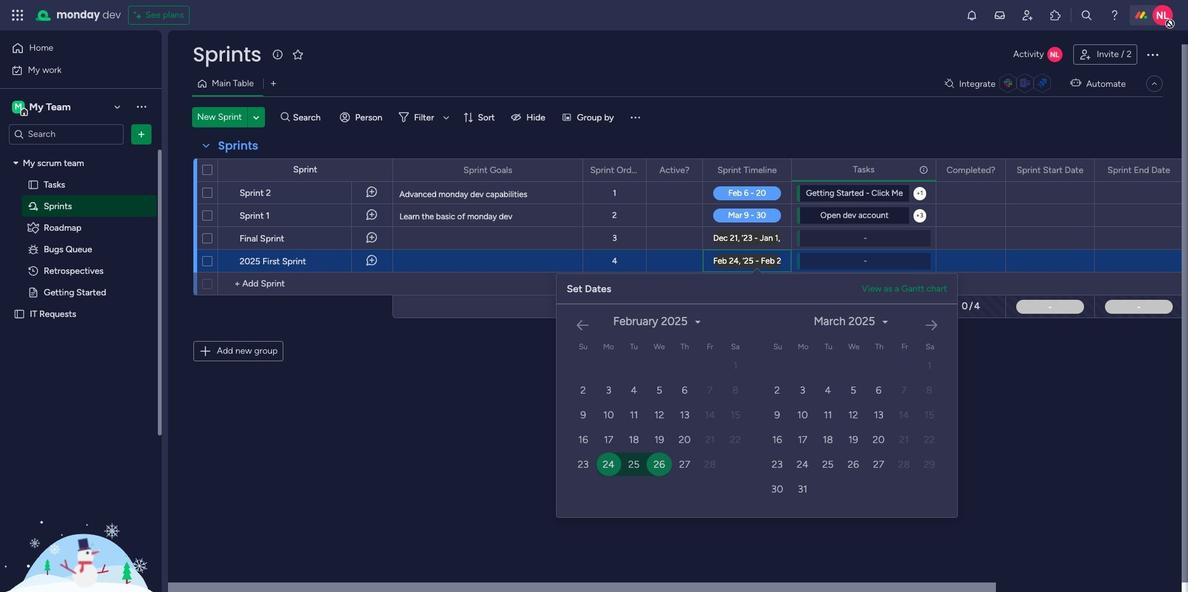 Task type: describe. For each thing, give the bounding box(es) containing it.
+ Add Sprint text field
[[225, 277, 387, 292]]

Search field
[[290, 108, 328, 126]]

Search in workspace field
[[27, 127, 106, 141]]

board activity image
[[1048, 47, 1063, 62]]

lottie animation element
[[0, 464, 162, 592]]

invite members image
[[1022, 9, 1034, 22]]

home image
[[11, 42, 24, 55]]

noah lott image
[[1153, 5, 1173, 25]]

v2 search image
[[281, 110, 290, 124]]

1 public board image from the top
[[27, 179, 39, 191]]

angle down image
[[253, 113, 259, 122]]

add to favorites image
[[292, 48, 304, 61]]

workspace options image
[[135, 100, 148, 113]]

0 vertical spatial caret down image
[[13, 159, 18, 167]]

my work image
[[11, 64, 23, 76]]

workspace selection element
[[12, 99, 73, 116]]

notifications image
[[966, 9, 979, 22]]

column information image
[[919, 165, 929, 175]]

inbox image
[[994, 9, 1007, 22]]

show board description image
[[270, 48, 285, 61]]

caret down image
[[883, 317, 888, 326]]

1 vertical spatial caret down image
[[696, 317, 701, 326]]



Task type: locate. For each thing, give the bounding box(es) containing it.
dapulse integrations image
[[945, 79, 954, 88]]

menu image
[[629, 111, 642, 124]]

0 horizontal spatial caret down image
[[13, 159, 18, 167]]

caret down image
[[13, 159, 18, 167], [696, 317, 701, 326]]

options image
[[1145, 47, 1161, 62], [918, 159, 927, 180], [629, 160, 637, 181], [685, 160, 694, 181], [774, 160, 783, 181], [1077, 160, 1086, 181], [1166, 160, 1175, 181], [176, 200, 186, 231], [176, 223, 186, 253], [176, 246, 186, 276]]

lottie animation image
[[0, 464, 162, 592]]

1 horizontal spatial caret down image
[[696, 317, 701, 326]]

add view image
[[271, 79, 276, 88]]

option
[[0, 152, 162, 154]]

select product image
[[11, 9, 24, 22]]

workspace image
[[12, 100, 25, 114]]

1 vertical spatial public board image
[[27, 286, 39, 298]]

see plans image
[[134, 8, 146, 23]]

collapse board header image
[[1150, 79, 1160, 89]]

public board image
[[13, 308, 25, 320]]

options image
[[135, 128, 148, 140], [565, 160, 574, 181], [988, 160, 997, 181], [176, 177, 186, 208]]

apps image
[[1050, 9, 1062, 22]]

region
[[557, 299, 1189, 518]]

list box
[[0, 150, 162, 496]]

None field
[[190, 41, 264, 68], [215, 138, 262, 154], [850, 163, 878, 177], [460, 163, 516, 177], [587, 163, 642, 177], [657, 163, 693, 177], [715, 163, 780, 177], [944, 163, 999, 177], [1014, 163, 1087, 177], [1105, 163, 1174, 177], [190, 41, 264, 68], [215, 138, 262, 154], [850, 163, 878, 177], [460, 163, 516, 177], [587, 163, 642, 177], [657, 163, 693, 177], [715, 163, 780, 177], [944, 163, 999, 177], [1014, 163, 1087, 177], [1105, 163, 1174, 177]]

arrow down image
[[439, 110, 454, 125]]

autopilot image
[[1071, 75, 1082, 91]]

search everything image
[[1081, 9, 1093, 22]]

2 public board image from the top
[[27, 286, 39, 298]]

help image
[[1109, 9, 1121, 22]]

0 vertical spatial public board image
[[27, 179, 39, 191]]

public board image
[[27, 179, 39, 191], [27, 286, 39, 298]]



Task type: vqa. For each thing, say whether or not it's contained in the screenshot.
autopilot icon
yes



